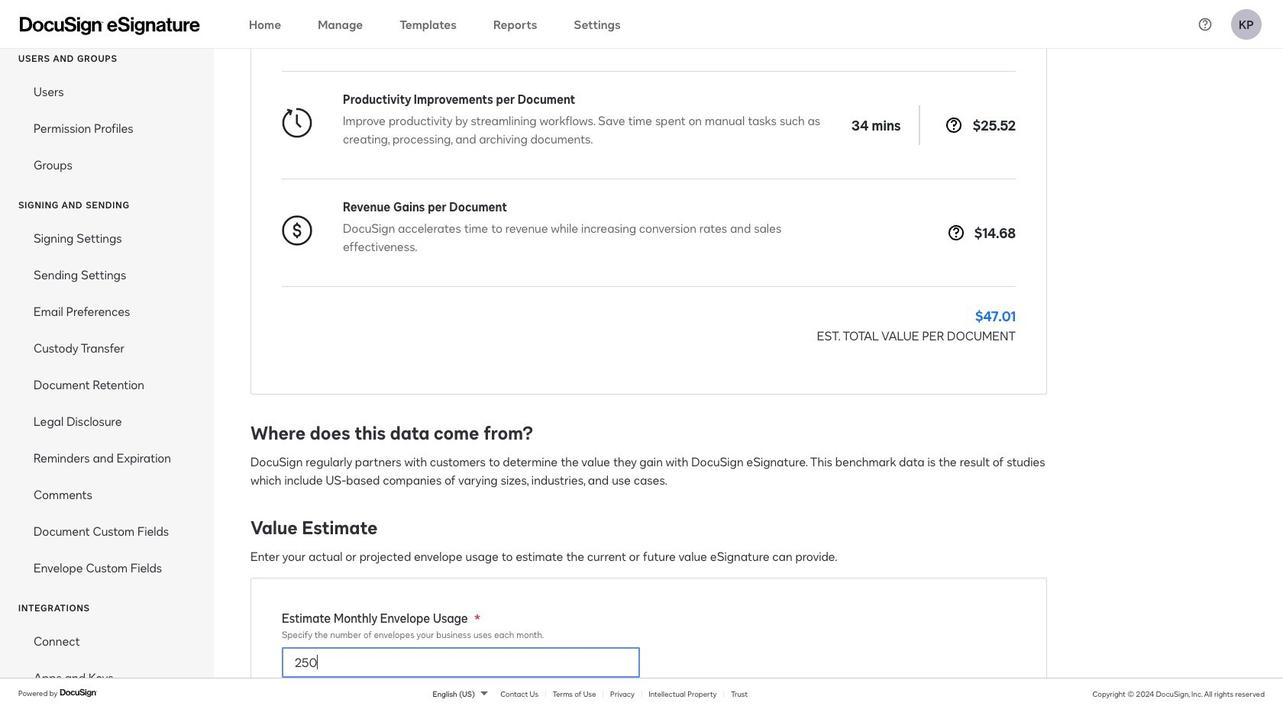 Task type: locate. For each thing, give the bounding box(es) containing it.
integrations element
[[0, 623, 214, 710]]

docusign admin image
[[20, 16, 200, 35]]

signing and sending element
[[0, 220, 214, 587]]

None number field
[[283, 649, 639, 678]]



Task type: describe. For each thing, give the bounding box(es) containing it.
revenue gains per document image
[[282, 215, 312, 246]]

docusign image
[[60, 688, 98, 700]]

users and groups element
[[0, 73, 214, 183]]

productivity improvements per document image
[[282, 108, 312, 138]]



